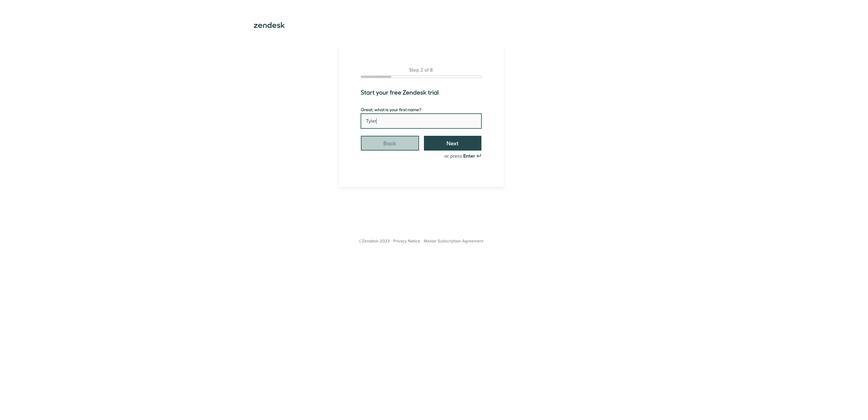 Task type: locate. For each thing, give the bounding box(es) containing it.
start
[[361, 88, 375, 97]]

master
[[424, 239, 437, 244]]

master subscription agreement
[[424, 239, 483, 244]]

zendesk
[[403, 88, 427, 97]]

8
[[430, 67, 433, 73]]

©zendesk 2023
[[359, 239, 390, 244]]

agreement
[[462, 239, 483, 244]]

next
[[447, 139, 459, 147]]

press
[[450, 153, 462, 159]]

enter image
[[476, 154, 481, 159]]

step
[[409, 67, 419, 73]]

what
[[374, 106, 385, 113]]

2
[[420, 67, 423, 73]]

master subscription agreement link
[[424, 239, 483, 244]]

your right the is
[[389, 106, 398, 113]]

notice
[[408, 239, 420, 244]]

enter
[[463, 153, 475, 159]]

1 vertical spatial your
[[389, 106, 398, 113]]

trial
[[428, 88, 439, 97]]

your left free
[[376, 88, 388, 97]]

back
[[383, 139, 396, 147]]

next button
[[424, 136, 481, 151]]

name?
[[408, 106, 421, 113]]

great, what is your first name?
[[361, 106, 421, 113]]

0 vertical spatial your
[[376, 88, 388, 97]]

privacy
[[393, 239, 407, 244]]

your
[[376, 88, 388, 97], [389, 106, 398, 113]]



Task type: describe. For each thing, give the bounding box(es) containing it.
1 horizontal spatial your
[[389, 106, 398, 113]]

free
[[390, 88, 401, 97]]

0 horizontal spatial your
[[376, 88, 388, 97]]

or
[[444, 153, 449, 159]]

subscription
[[438, 239, 461, 244]]

©zendesk
[[359, 239, 378, 244]]

of
[[424, 67, 429, 73]]

great,
[[361, 106, 373, 113]]

©zendesk 2023 link
[[359, 239, 390, 244]]

first
[[399, 106, 407, 113]]

Great, what is your first name? text field
[[361, 114, 481, 129]]

is
[[386, 106, 388, 113]]

start your free zendesk trial
[[361, 88, 439, 97]]

step 2 of 8
[[409, 67, 433, 73]]

privacy notice
[[393, 239, 420, 244]]

privacy notice link
[[393, 239, 420, 244]]

zendesk image
[[254, 22, 285, 28]]

back button
[[361, 136, 419, 151]]

2023
[[380, 239, 390, 244]]

or press enter
[[444, 153, 475, 159]]



Task type: vqa. For each thing, say whether or not it's contained in the screenshot.
there
no



